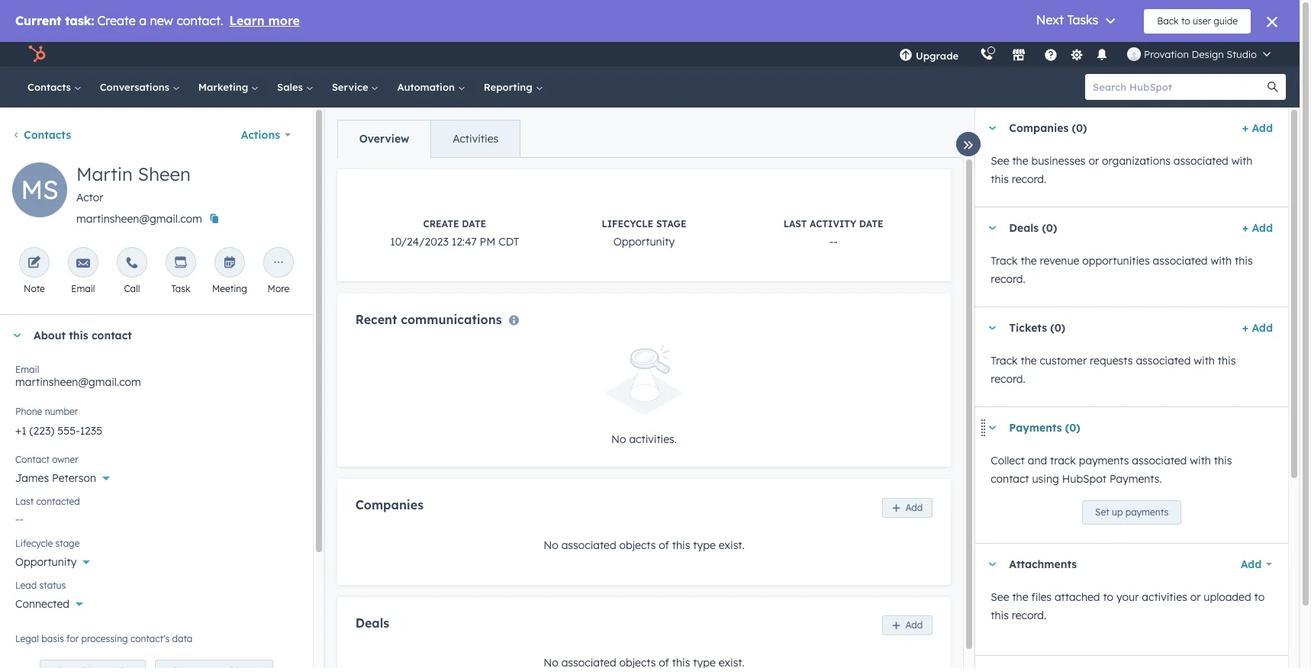 Task type: describe. For each thing, give the bounding box(es) containing it.
activities.
[[629, 433, 677, 447]]

customer
[[1040, 354, 1087, 368]]

deals (0) button
[[975, 208, 1236, 249]]

add inside popup button
[[1241, 558, 1262, 572]]

peterson
[[52, 472, 96, 485]]

track for track the customer requests associated with this record.
[[991, 354, 1018, 368]]

more image
[[272, 256, 285, 271]]

track
[[1050, 454, 1076, 468]]

last contacted
[[15, 496, 80, 507]]

+ for track the customer requests associated with this record.
[[1242, 321, 1249, 335]]

communications
[[401, 312, 502, 327]]

create
[[423, 218, 459, 230]]

track the customer requests associated with this record.
[[991, 354, 1236, 386]]

cdt
[[498, 235, 519, 249]]

stage
[[656, 218, 686, 230]]

no for no activities.
[[611, 433, 626, 447]]

associated for payments
[[1132, 454, 1187, 468]]

marketing
[[198, 81, 251, 93]]

caret image for tickets
[[988, 326, 997, 330]]

lifecycle for lifecycle stage
[[15, 538, 53, 549]]

marketing link
[[189, 66, 268, 108]]

2 - from the left
[[833, 235, 838, 249]]

type
[[693, 538, 716, 552]]

phone number
[[15, 406, 78, 417]]

companies for companies (0)
[[1009, 121, 1069, 135]]

marketplaces image
[[1012, 49, 1026, 63]]

with for collect and track payments associated with this contact using hubspot payments.
[[1190, 454, 1211, 468]]

date inside create date 10/24/2023 12:47 pm cdt
[[462, 218, 486, 230]]

the for customer
[[1021, 354, 1037, 368]]

task
[[171, 283, 190, 295]]

or inside see the businesses or organizations associated with this record.
[[1089, 154, 1099, 168]]

deals for deals
[[355, 615, 389, 631]]

+ add button for track the customer requests associated with this record.
[[1242, 319, 1273, 337]]

meeting
[[212, 283, 247, 295]]

associated inside see the businesses or organizations associated with this record.
[[1174, 154, 1228, 168]]

connected
[[15, 598, 69, 611]]

navigation containing overview
[[337, 120, 521, 158]]

james peterson button
[[15, 463, 297, 488]]

lifecycle stage opportunity
[[602, 218, 686, 249]]

associated left objects
[[561, 538, 616, 552]]

tickets (0)
[[1009, 321, 1065, 335]]

actions button
[[231, 120, 300, 150]]

lead status
[[15, 580, 66, 591]]

files
[[1031, 591, 1052, 604]]

the for revenue
[[1021, 254, 1037, 268]]

record. inside see the businesses or organizations associated with this record.
[[1012, 172, 1046, 186]]

add button
[[1231, 549, 1273, 580]]

caret image for payments
[[988, 426, 997, 430]]

number
[[45, 406, 78, 417]]

note
[[24, 283, 45, 295]]

Phone number text field
[[15, 415, 297, 446]]

caret image for companies
[[988, 126, 997, 130]]

this inside track the customer requests associated with this record.
[[1218, 354, 1236, 368]]

1 vertical spatial contacts
[[24, 128, 71, 142]]

provation design studio
[[1144, 48, 1257, 60]]

actions
[[241, 128, 280, 142]]

lead
[[15, 580, 37, 591]]

Search HubSpot search field
[[1085, 74, 1272, 100]]

legal
[[15, 633, 39, 645]]

or inside see the files attached to your activities or uploaded to this record.
[[1190, 591, 1201, 604]]

menu containing provation design studio
[[888, 42, 1281, 66]]

upgrade
[[916, 50, 959, 62]]

hubspot link
[[18, 45, 57, 63]]

with for track the customer requests associated with this record.
[[1194, 354, 1215, 368]]

actor
[[76, 191, 103, 205]]

collect
[[991, 454, 1025, 468]]

no activities. alert
[[355, 346, 933, 449]]

meeting image
[[223, 256, 236, 271]]

exist.
[[719, 538, 745, 552]]

no associated objects of this type exist.
[[544, 538, 745, 552]]

about this contact
[[34, 329, 132, 343]]

service link
[[323, 66, 388, 108]]

0 vertical spatial contacts link
[[18, 66, 91, 108]]

this inside track the revenue opportunities associated with this record.
[[1235, 254, 1253, 268]]

settings image
[[1070, 48, 1083, 62]]

lifecycle stage
[[15, 538, 80, 549]]

martin sheen actor
[[76, 163, 191, 205]]

0 vertical spatial martinsheen@gmail.com
[[76, 212, 202, 226]]

this inside collect and track payments associated with this contact using hubspot payments.
[[1214, 454, 1232, 468]]

payments
[[1009, 421, 1062, 435]]

processing
[[81, 633, 128, 645]]

add button for deals
[[882, 616, 933, 636]]

using
[[1032, 472, 1059, 486]]

create date 10/24/2023 12:47 pm cdt
[[390, 218, 519, 249]]

call image
[[125, 256, 139, 271]]

recent
[[355, 312, 397, 327]]

add button for companies
[[882, 498, 933, 518]]

companies (0) button
[[975, 108, 1236, 149]]

contact's
[[130, 633, 170, 645]]

activities
[[1142, 591, 1187, 604]]

phone
[[15, 406, 42, 417]]

Last contacted text field
[[15, 505, 297, 530]]

tickets (0) button
[[975, 308, 1236, 349]]

legal basis for processing contact's data
[[15, 633, 193, 645]]

track for track the revenue opportunities associated with this record.
[[991, 254, 1018, 268]]

email image
[[76, 256, 90, 271]]

note image
[[27, 256, 41, 271]]

+ for track the revenue opportunities associated with this record.
[[1242, 221, 1249, 235]]

+ add button for track the revenue opportunities associated with this record.
[[1242, 219, 1273, 237]]

payments (0) button
[[975, 407, 1267, 449]]

data
[[172, 633, 193, 645]]

caret image inside attachments dropdown button
[[988, 563, 997, 567]]

martin
[[76, 163, 133, 185]]

james peterson image
[[1127, 47, 1141, 61]]

email for email martinsheen@gmail.com
[[15, 364, 39, 375]]

see the files attached to your activities or uploaded to this record.
[[991, 591, 1265, 623]]

record. inside see the files attached to your activities or uploaded to this record.
[[1012, 609, 1046, 623]]

automation link
[[388, 66, 474, 108]]

settings link
[[1067, 46, 1086, 62]]

more
[[268, 283, 289, 295]]

the for files
[[1012, 591, 1028, 604]]

no for no associated objects of this type exist.
[[544, 538, 558, 552]]

deals for deals (0)
[[1009, 221, 1039, 235]]

provation design studio button
[[1118, 42, 1280, 66]]

12:47
[[452, 235, 477, 249]]

10/24/2023
[[390, 235, 449, 249]]

companies for companies
[[355, 498, 424, 513]]

service
[[332, 81, 371, 93]]

design
[[1192, 48, 1224, 60]]

companies (0)
[[1009, 121, 1087, 135]]

revenue
[[1040, 254, 1079, 268]]

up
[[1112, 507, 1123, 518]]

deals (0)
[[1009, 221, 1057, 235]]



Task type: locate. For each thing, give the bounding box(es) containing it.
0 vertical spatial track
[[991, 254, 1018, 268]]

the
[[1012, 154, 1028, 168], [1021, 254, 1037, 268], [1021, 354, 1037, 368], [1012, 591, 1028, 604]]

basis
[[41, 633, 64, 645]]

caret image inside payments (0) dropdown button
[[988, 426, 997, 430]]

1 horizontal spatial opportunity
[[613, 235, 675, 249]]

(0)
[[1072, 121, 1087, 135], [1042, 221, 1057, 235], [1050, 321, 1065, 335], [1065, 421, 1080, 435]]

2 to from the left
[[1254, 591, 1265, 604]]

0 vertical spatial deals
[[1009, 221, 1039, 235]]

contacts
[[27, 81, 74, 93], [24, 128, 71, 142]]

track down deals (0)
[[991, 254, 1018, 268]]

1 vertical spatial lifecycle
[[15, 538, 53, 549]]

0 horizontal spatial no
[[544, 538, 558, 552]]

attachments button
[[975, 544, 1225, 585]]

about
[[34, 329, 66, 343]]

associated right requests
[[1136, 354, 1191, 368]]

1 horizontal spatial deals
[[1009, 221, 1039, 235]]

contact down collect
[[991, 472, 1029, 486]]

associated inside collect and track payments associated with this contact using hubspot payments.
[[1132, 454, 1187, 468]]

associated
[[1174, 154, 1228, 168], [1153, 254, 1208, 268], [1136, 354, 1191, 368], [1132, 454, 1187, 468], [561, 538, 616, 552]]

or
[[1089, 154, 1099, 168], [1190, 591, 1201, 604]]

payments right up
[[1125, 507, 1168, 518]]

0 vertical spatial email
[[71, 283, 95, 295]]

1 vertical spatial add button
[[882, 616, 933, 636]]

0 horizontal spatial companies
[[355, 498, 424, 513]]

to right uploaded
[[1254, 591, 1265, 604]]

the left files at the bottom of page
[[1012, 591, 1028, 604]]

date up the "12:47"
[[462, 218, 486, 230]]

conversations link
[[91, 66, 189, 108]]

caret image inside tickets (0) dropdown button
[[988, 326, 997, 330]]

0 vertical spatial no
[[611, 433, 626, 447]]

last inside last activity date --
[[783, 218, 807, 230]]

-
[[829, 235, 833, 249], [833, 235, 838, 249]]

task image
[[174, 256, 188, 271]]

last activity date --
[[783, 218, 883, 249]]

1 vertical spatial email
[[15, 364, 39, 375]]

(0) for companies (0)
[[1072, 121, 1087, 135]]

1 horizontal spatial no
[[611, 433, 626, 447]]

0 vertical spatial add button
[[882, 498, 933, 518]]

owner
[[52, 454, 78, 465]]

1 + add button from the top
[[1242, 119, 1273, 137]]

1 horizontal spatial contact
[[991, 472, 1029, 486]]

sales link
[[268, 66, 323, 108]]

menu
[[888, 42, 1281, 66]]

0 vertical spatial contact
[[92, 329, 132, 343]]

2 + add button from the top
[[1242, 219, 1273, 237]]

opportunity inside lifecycle stage opportunity
[[613, 235, 675, 249]]

add
[[1252, 121, 1273, 135], [1252, 221, 1273, 235], [1252, 321, 1273, 335], [905, 502, 923, 513], [1241, 558, 1262, 572], [905, 620, 923, 631]]

email martinsheen@gmail.com
[[15, 364, 141, 389]]

1 see from the top
[[991, 154, 1009, 168]]

0 horizontal spatial last
[[15, 496, 34, 507]]

with inside track the revenue opportunities associated with this record.
[[1211, 254, 1232, 268]]

1 vertical spatial martinsheen@gmail.com
[[15, 375, 141, 389]]

0 vertical spatial lifecycle
[[602, 218, 653, 230]]

see inside see the files attached to your activities or uploaded to this record.
[[991, 591, 1009, 604]]

caret image left tickets
[[988, 326, 997, 330]]

2 vertical spatial +
[[1242, 321, 1249, 335]]

0 vertical spatial contacts
[[27, 81, 74, 93]]

status
[[39, 580, 66, 591]]

requests
[[1090, 354, 1133, 368]]

1 + add from the top
[[1242, 121, 1273, 135]]

1 vertical spatial or
[[1190, 591, 1201, 604]]

record. down files at the bottom of page
[[1012, 609, 1046, 623]]

to left your
[[1103, 591, 1113, 604]]

0 vertical spatial companies
[[1009, 121, 1069, 135]]

0 horizontal spatial or
[[1089, 154, 1099, 168]]

date
[[462, 218, 486, 230], [859, 218, 883, 230]]

1 horizontal spatial companies
[[1009, 121, 1069, 135]]

reporting
[[484, 81, 535, 93]]

the left businesses
[[1012, 154, 1028, 168]]

the left revenue
[[1021, 254, 1037, 268]]

1 vertical spatial contact
[[991, 472, 1029, 486]]

sheen
[[138, 163, 191, 185]]

email down about
[[15, 364, 39, 375]]

see down companies (0)
[[991, 154, 1009, 168]]

2 track from the top
[[991, 354, 1018, 368]]

marketplaces button
[[1003, 42, 1035, 66]]

with inside see the businesses or organizations associated with this record.
[[1231, 154, 1253, 168]]

hubspot image
[[27, 45, 46, 63]]

2 + add from the top
[[1242, 221, 1273, 235]]

3 + from the top
[[1242, 321, 1249, 335]]

the inside track the customer requests associated with this record.
[[1021, 354, 1037, 368]]

help button
[[1038, 42, 1064, 66]]

payments (0)
[[1009, 421, 1080, 435]]

contact owner
[[15, 454, 78, 465]]

associated inside track the revenue opportunities associated with this record.
[[1153, 254, 1208, 268]]

date inside last activity date --
[[859, 218, 883, 230]]

this inside see the files attached to your activities or uploaded to this record.
[[991, 609, 1009, 623]]

(0) right tickets
[[1050, 321, 1065, 335]]

companies inside dropdown button
[[1009, 121, 1069, 135]]

0 horizontal spatial lifecycle
[[15, 538, 53, 549]]

calling icon image
[[980, 48, 994, 62]]

0 vertical spatial opportunity
[[613, 235, 675, 249]]

(0) for payments (0)
[[1065, 421, 1080, 435]]

about this contact button
[[0, 315, 297, 356]]

your
[[1116, 591, 1139, 604]]

associated right organizations
[[1174, 154, 1228, 168]]

1 horizontal spatial to
[[1254, 591, 1265, 604]]

track the revenue opportunities associated with this record.
[[991, 254, 1253, 286]]

last
[[783, 218, 807, 230], [15, 496, 34, 507]]

1 - from the left
[[829, 235, 833, 249]]

lifecycle
[[602, 218, 653, 230], [15, 538, 53, 549]]

see inside see the businesses or organizations associated with this record.
[[991, 154, 1009, 168]]

associated right opportunities
[[1153, 254, 1208, 268]]

1 track from the top
[[991, 254, 1018, 268]]

2 add button from the top
[[882, 616, 933, 636]]

payments up hubspot
[[1079, 454, 1129, 468]]

track down tickets
[[991, 354, 1018, 368]]

deals
[[1009, 221, 1039, 235], [355, 615, 389, 631]]

this inside see the businesses or organizations associated with this record.
[[991, 172, 1009, 186]]

menu item
[[969, 42, 972, 66]]

last for last contacted
[[15, 496, 34, 507]]

conversations
[[100, 81, 172, 93]]

1 to from the left
[[1103, 591, 1113, 604]]

automation
[[397, 81, 458, 93]]

uploaded
[[1204, 591, 1251, 604]]

+ add for track the customer requests associated with this record.
[[1242, 321, 1273, 335]]

0 horizontal spatial email
[[15, 364, 39, 375]]

last for last activity date --
[[783, 218, 807, 230]]

call
[[124, 283, 140, 295]]

see
[[991, 154, 1009, 168], [991, 591, 1009, 604]]

lifecycle for lifecycle stage opportunity
[[602, 218, 653, 230]]

email inside the email martinsheen@gmail.com
[[15, 364, 39, 375]]

1 vertical spatial no
[[544, 538, 558, 552]]

0 horizontal spatial opportunity
[[15, 556, 77, 569]]

attachments
[[1009, 558, 1077, 572]]

martinsheen@gmail.com down martin sheen actor
[[76, 212, 202, 226]]

(0) up businesses
[[1072, 121, 1087, 135]]

1 + from the top
[[1242, 121, 1249, 135]]

opportunities
[[1082, 254, 1150, 268]]

record.
[[1012, 172, 1046, 186], [991, 272, 1025, 286], [991, 372, 1025, 386], [1012, 609, 1046, 623]]

caret image inside companies (0) dropdown button
[[988, 126, 997, 130]]

tickets
[[1009, 321, 1047, 335]]

this
[[991, 172, 1009, 186], [1235, 254, 1253, 268], [69, 329, 88, 343], [1218, 354, 1236, 368], [1214, 454, 1232, 468], [672, 538, 690, 552], [991, 609, 1009, 623]]

(0) up the track on the bottom right
[[1065, 421, 1080, 435]]

track inside track the revenue opportunities associated with this record.
[[991, 254, 1018, 268]]

opportunity down 'lifecycle stage'
[[15, 556, 77, 569]]

the down tickets
[[1021, 354, 1037, 368]]

0 vertical spatial payments
[[1079, 454, 1129, 468]]

the inside see the businesses or organizations associated with this record.
[[1012, 154, 1028, 168]]

opportunity down stage
[[613, 235, 675, 249]]

last down james
[[15, 496, 34, 507]]

1 add button from the top
[[882, 498, 933, 518]]

1 vertical spatial last
[[15, 496, 34, 507]]

1 horizontal spatial lifecycle
[[602, 218, 653, 230]]

caret image for about
[[12, 334, 21, 338]]

lifecycle inside lifecycle stage opportunity
[[602, 218, 653, 230]]

no activities.
[[611, 433, 677, 447]]

james peterson
[[15, 472, 96, 485]]

record. up tickets
[[991, 272, 1025, 286]]

organizations
[[1102, 154, 1171, 168]]

connected button
[[15, 589, 297, 614]]

(0) inside "dropdown button"
[[1042, 221, 1057, 235]]

associated inside track the customer requests associated with this record.
[[1136, 354, 1191, 368]]

date right activity
[[859, 218, 883, 230]]

see left files at the bottom of page
[[991, 591, 1009, 604]]

1 vertical spatial + add
[[1242, 221, 1273, 235]]

caret image for deals
[[988, 226, 997, 230]]

calling icon button
[[974, 44, 1000, 64]]

no inside no activities. alert
[[611, 433, 626, 447]]

james
[[15, 472, 49, 485]]

caret image left companies (0)
[[988, 126, 997, 130]]

the inside see the files attached to your activities or uploaded to this record.
[[1012, 591, 1028, 604]]

with for track the revenue opportunities associated with this record.
[[1211, 254, 1232, 268]]

martinsheen@gmail.com up number
[[15, 375, 141, 389]]

see for see the files attached to your activities or uploaded to this record.
[[991, 591, 1009, 604]]

+ add for track the revenue opportunities associated with this record.
[[1242, 221, 1273, 235]]

2 date from the left
[[859, 218, 883, 230]]

objects
[[619, 538, 656, 552]]

(0) for deals (0)
[[1042, 221, 1057, 235]]

(0) up revenue
[[1042, 221, 1057, 235]]

last left activity
[[783, 218, 807, 230]]

contact
[[92, 329, 132, 343], [991, 472, 1029, 486]]

2 + from the top
[[1242, 221, 1249, 235]]

payments.
[[1109, 472, 1162, 486]]

payments inside collect and track payments associated with this contact using hubspot payments.
[[1079, 454, 1129, 468]]

caret image inside the about this contact dropdown button
[[12, 334, 21, 338]]

activities link
[[431, 121, 520, 157]]

caret image
[[988, 126, 997, 130], [988, 226, 997, 230], [988, 326, 997, 330], [12, 334, 21, 338], [988, 426, 997, 430], [988, 563, 997, 567]]

1 date from the left
[[462, 218, 486, 230]]

2 vertical spatial + add button
[[1242, 319, 1273, 337]]

3 + add button from the top
[[1242, 319, 1273, 337]]

+ add for see the businesses or organizations associated with this record.
[[1242, 121, 1273, 135]]

overview link
[[338, 121, 431, 157]]

1 vertical spatial contacts link
[[12, 128, 71, 142]]

0 vertical spatial last
[[783, 218, 807, 230]]

1 vertical spatial + add button
[[1242, 219, 1273, 237]]

notifications image
[[1095, 49, 1109, 63]]

0 horizontal spatial to
[[1103, 591, 1113, 604]]

payments inside 'link'
[[1125, 507, 1168, 518]]

activity
[[810, 218, 856, 230]]

contact inside dropdown button
[[92, 329, 132, 343]]

1 horizontal spatial or
[[1190, 591, 1201, 604]]

provation
[[1144, 48, 1189, 60]]

0 horizontal spatial date
[[462, 218, 486, 230]]

record. down tickets
[[991, 372, 1025, 386]]

see for see the businesses or organizations associated with this record.
[[991, 154, 1009, 168]]

lifecycle left stage
[[602, 218, 653, 230]]

associated up the payments.
[[1132, 454, 1187, 468]]

caret image left about
[[12, 334, 21, 338]]

1 vertical spatial see
[[991, 591, 1009, 604]]

attached
[[1055, 591, 1100, 604]]

contact inside collect and track payments associated with this contact using hubspot payments.
[[991, 472, 1029, 486]]

navigation
[[337, 120, 521, 158]]

upgrade image
[[899, 49, 913, 63]]

this inside dropdown button
[[69, 329, 88, 343]]

with inside collect and track payments associated with this contact using hubspot payments.
[[1190, 454, 1211, 468]]

+ for see the businesses or organizations associated with this record.
[[1242, 121, 1249, 135]]

1 horizontal spatial email
[[71, 283, 95, 295]]

1 vertical spatial opportunity
[[15, 556, 77, 569]]

1 horizontal spatial last
[[783, 218, 807, 230]]

the inside track the revenue opportunities associated with this record.
[[1021, 254, 1037, 268]]

the for businesses
[[1012, 154, 1028, 168]]

sales
[[277, 81, 306, 93]]

contacted
[[36, 496, 80, 507]]

no
[[611, 433, 626, 447], [544, 538, 558, 552]]

record. inside track the customer requests associated with this record.
[[991, 372, 1025, 386]]

2 vertical spatial + add
[[1242, 321, 1273, 335]]

to
[[1103, 591, 1113, 604], [1254, 591, 1265, 604]]

businesses
[[1031, 154, 1086, 168]]

3 + add from the top
[[1242, 321, 1273, 335]]

1 vertical spatial payments
[[1125, 507, 1168, 518]]

contact
[[15, 454, 50, 465]]

1 horizontal spatial date
[[859, 218, 883, 230]]

activities
[[453, 132, 498, 146]]

lifecycle left stage on the bottom
[[15, 538, 53, 549]]

0 vertical spatial +
[[1242, 121, 1249, 135]]

1 vertical spatial companies
[[355, 498, 424, 513]]

see the businesses or organizations associated with this record.
[[991, 154, 1253, 186]]

(0) for tickets (0)
[[1050, 321, 1065, 335]]

2 see from the top
[[991, 591, 1009, 604]]

email down email icon
[[71, 283, 95, 295]]

+ add button for see the businesses or organizations associated with this record.
[[1242, 119, 1273, 137]]

caret image left attachments
[[988, 563, 997, 567]]

1 vertical spatial +
[[1242, 221, 1249, 235]]

overview
[[359, 132, 409, 146]]

recent communications
[[355, 312, 502, 327]]

0 horizontal spatial deals
[[355, 615, 389, 631]]

track inside track the customer requests associated with this record.
[[991, 354, 1018, 368]]

search image
[[1268, 82, 1278, 92]]

with inside track the customer requests associated with this record.
[[1194, 354, 1215, 368]]

record. inside track the revenue opportunities associated with this record.
[[991, 272, 1025, 286]]

set up payments link
[[1082, 501, 1181, 525]]

1 vertical spatial track
[[991, 354, 1018, 368]]

email for email
[[71, 283, 95, 295]]

set
[[1095, 507, 1109, 518]]

opportunity inside opportunity 'popup button'
[[15, 556, 77, 569]]

hubspot
[[1062, 472, 1106, 486]]

0 vertical spatial + add
[[1242, 121, 1273, 135]]

record. down businesses
[[1012, 172, 1046, 186]]

caret image left deals (0)
[[988, 226, 997, 230]]

0 vertical spatial + add button
[[1242, 119, 1273, 137]]

caret image inside deals (0) "dropdown button"
[[988, 226, 997, 230]]

or right activities
[[1190, 591, 1201, 604]]

0 vertical spatial or
[[1089, 154, 1099, 168]]

caret image up collect
[[988, 426, 997, 430]]

0 horizontal spatial contact
[[92, 329, 132, 343]]

0 vertical spatial see
[[991, 154, 1009, 168]]

or down companies (0) dropdown button
[[1089, 154, 1099, 168]]

help image
[[1044, 49, 1058, 63]]

contact down call
[[92, 329, 132, 343]]

1 vertical spatial deals
[[355, 615, 389, 631]]

search button
[[1260, 74, 1286, 100]]

associated for requests
[[1136, 354, 1191, 368]]

notifications button
[[1089, 42, 1115, 66]]

associated for opportunities
[[1153, 254, 1208, 268]]

deals inside "dropdown button"
[[1009, 221, 1039, 235]]



Task type: vqa. For each thing, say whether or not it's contained in the screenshot.
contact's
yes



